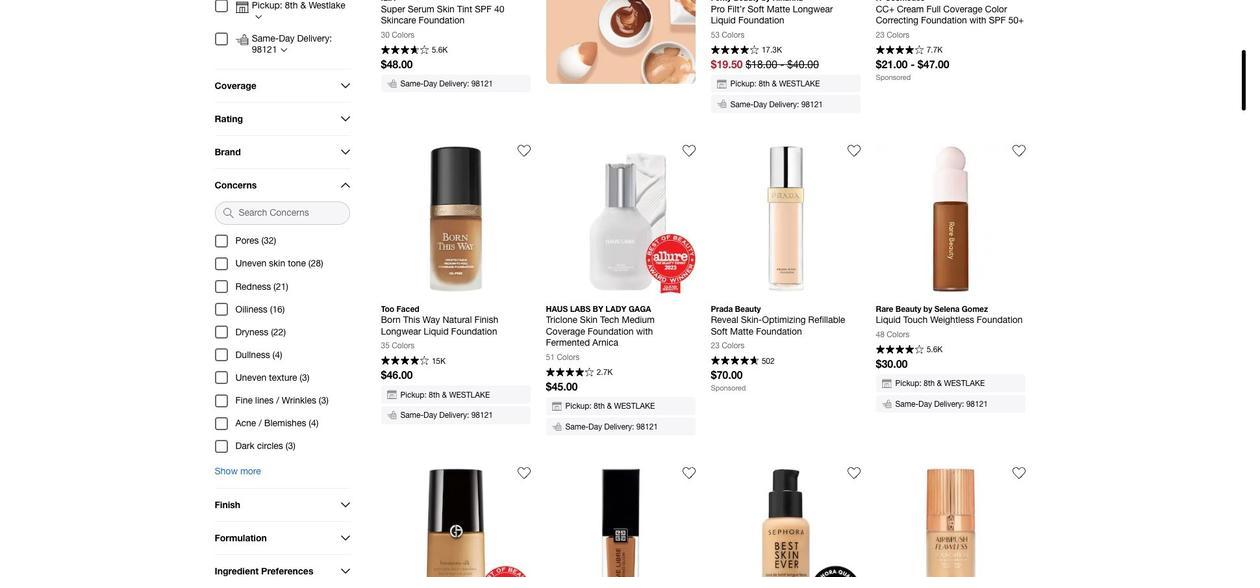 Task type: describe. For each thing, give the bounding box(es) containing it.
sign in to love armani beauty - luminous silk perfect glow flawless oil-free foundation image
[[518, 467, 531, 480]]

sign in to love sephora collection - best skin ever liquid foundation image
[[848, 467, 861, 480]]

5.6k reviews element for the 3.5 stars "element"
[[432, 46, 448, 54]]

sign in to love haus labs by lady gaga - triclone skin tech medium coverage foundation with fermented arnica image
[[683, 144, 696, 157]]

sign in to love charlotte tilbury - airbrush flawless longwear foundation image
[[1013, 467, 1026, 480]]

sign in to love givenchy - prisme libre skin-caring glow foundation image
[[683, 467, 696, 480]]

2.7k reviews element
[[597, 369, 613, 376]]

givenchy - prisme libre skin-caring glow foundation image
[[546, 467, 696, 577]]

rare beauty by selena gomez - liquid touch weightless foundation image
[[876, 144, 1026, 294]]

502 reviews element
[[762, 357, 775, 365]]

4 stars element for too faced - born this way natural finish longwear liquid foundation image
[[381, 356, 429, 367]]

15k reviews element
[[432, 357, 446, 365]]

4 stars element for rare beauty by selena gomez - liquid touch weightless foundation image
[[876, 345, 924, 355]]

3.5 stars element
[[381, 45, 429, 56]]

sign in to love prada beauty - reveal skin-optimizing refillable soft matte foundation image
[[848, 144, 861, 157]]

sephora collection - best skin ever liquid foundation image
[[711, 467, 861, 577]]

armani beauty - luminous silk perfect glow flawless oil-free foundation image
[[381, 467, 531, 577]]

charlotte tilbury - airbrush flawless longwear foundation image
[[876, 467, 1026, 577]]



Task type: locate. For each thing, give the bounding box(es) containing it.
haus labs by lady gaga - triclone skin tech medium coverage foundation with fermented arnica image
[[546, 144, 696, 294]]

prada beauty - reveal skin-optimizing refillable soft matte foundation image
[[711, 144, 861, 294]]

foundation finder | take the quiz > image
[[546, 0, 696, 84]]

0 vertical spatial 5.6k reviews element
[[432, 46, 448, 54]]

4 stars element for haus labs by lady gaga - triclone skin tech medium coverage foundation with fermented arnica image
[[546, 368, 594, 378]]

4.5 stars element
[[711, 356, 759, 367]]

1 horizontal spatial 5.6k reviews element
[[927, 346, 943, 354]]

too faced - born this way natural finish longwear liquid foundation image
[[381, 144, 531, 294]]

4 stars element
[[711, 45, 759, 56], [876, 45, 924, 56], [876, 345, 924, 355], [381, 356, 429, 367], [546, 368, 594, 378]]

1 vertical spatial 5.6k reviews element
[[927, 346, 943, 354]]

0 horizontal spatial 5.6k reviews element
[[432, 46, 448, 54]]

17.3k reviews element
[[762, 46, 782, 54]]

5.6k reviews element
[[432, 46, 448, 54], [927, 346, 943, 354]]

sign in to love too faced - born this way natural finish longwear liquid foundation image
[[518, 144, 531, 157]]

7.7k reviews element
[[927, 46, 943, 54]]

5.6k reviews element for rare beauty by selena gomez - liquid touch weightless foundation image 4 stars element
[[927, 346, 943, 354]]

sign in to love rare beauty by selena gomez - liquid touch weightless foundation image
[[1013, 144, 1026, 157]]

Search Concerns search field
[[234, 202, 349, 224]]



Task type: vqa. For each thing, say whether or not it's contained in the screenshot.
topmost the 4.5 stars element
no



